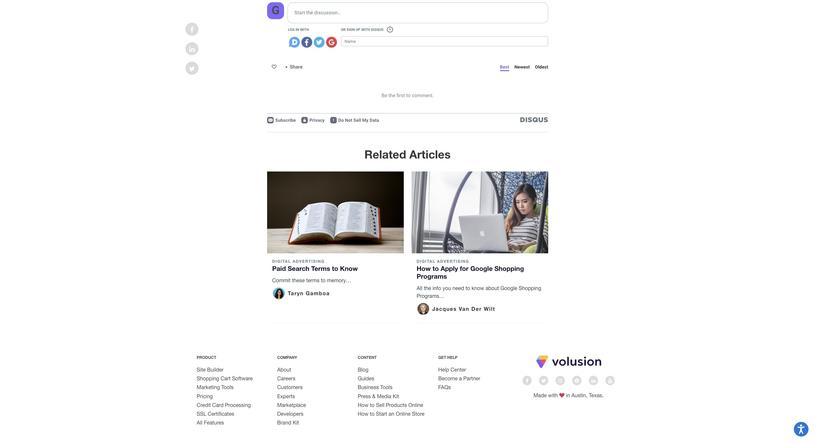 Task type: vqa. For each thing, say whether or not it's contained in the screenshot.
the Tools in Site Builder Shopping Cart Software Marketing Tools Pricing Credit Card Processing SSL Certificates All Features
yes



Task type: locate. For each thing, give the bounding box(es) containing it.
search
[[288, 265, 310, 273]]

1 horizontal spatial tools
[[380, 385, 393, 391]]

digital
[[272, 259, 291, 264], [417, 259, 436, 264]]

online up the store
[[409, 403, 423, 409]]

1 vertical spatial kit
[[293, 421, 299, 426]]

faqs
[[438, 385, 451, 391]]

ssl
[[197, 412, 206, 418]]

1 horizontal spatial digital
[[417, 259, 436, 264]]

digital inside digital advertising how to apply for google shopping programs
[[417, 259, 436, 264]]

software
[[232, 376, 253, 382]]

1 vertical spatial all
[[197, 421, 202, 426]]

related articles
[[365, 148, 451, 162]]

0 horizontal spatial google
[[471, 265, 493, 273]]

need
[[453, 286, 464, 292]]

kit inside blog guides business tools press & media kit how to sell products online how to start an online store
[[393, 394, 399, 400]]

store
[[412, 412, 425, 418]]

tools up media
[[380, 385, 393, 391]]

ecommerce software by volusion image
[[535, 355, 602, 370]]

to up memory…
[[332, 265, 338, 273]]

developers link
[[277, 412, 304, 418]]

advertising inside digital advertising how to apply for google shopping programs
[[437, 259, 469, 264]]

0 vertical spatial kit
[[393, 394, 399, 400]]

advertising up search
[[293, 259, 325, 264]]

to
[[332, 265, 338, 273], [433, 265, 439, 273], [321, 278, 326, 284], [466, 286, 470, 292], [370, 403, 375, 409], [370, 412, 375, 418]]

made with
[[534, 393, 559, 399]]

to left sell
[[370, 403, 375, 409]]

0 horizontal spatial kit
[[293, 421, 299, 426]]

made
[[534, 393, 547, 399]]

apply
[[441, 265, 458, 273]]

to right "need"
[[466, 286, 470, 292]]

twitter image
[[189, 66, 195, 72]]

2 vertical spatial shopping
[[197, 376, 219, 382]]

texas.
[[589, 393, 604, 399]]

commit
[[272, 278, 291, 284]]

all features link
[[197, 421, 224, 426]]

all inside the site builder shopping cart software marketing tools pricing credit card processing ssl certificates all features
[[197, 421, 202, 426]]

google right about
[[501, 286, 517, 292]]

to left apply
[[433, 265, 439, 273]]

cart
[[221, 376, 231, 382]]

all down the ssl
[[197, 421, 202, 426]]

1 horizontal spatial advertising
[[437, 259, 469, 264]]

advertising for terms
[[293, 259, 325, 264]]

builder
[[207, 367, 224, 373]]

digital advertising paid search terms to know
[[272, 259, 358, 273]]

kit up "products"
[[393, 394, 399, 400]]

center
[[451, 367, 466, 373]]

about
[[486, 286, 499, 292]]

to left start
[[370, 412, 375, 418]]

0 vertical spatial how
[[417, 265, 431, 273]]

taryn gamboa
[[288, 291, 330, 297]]

brand
[[277, 421, 291, 426]]

you
[[443, 286, 451, 292]]

partner
[[464, 376, 480, 382]]

kit down developers link
[[293, 421, 299, 426]]

become a partner link
[[438, 376, 480, 382]]

brand kit link
[[277, 421, 299, 426]]

related
[[365, 148, 406, 162]]

content
[[358, 356, 377, 361]]

digital up programs
[[417, 259, 436, 264]]

help center become a partner faqs
[[438, 367, 480, 391]]

1 vertical spatial help
[[438, 367, 449, 373]]

tools down "cart"
[[221, 385, 234, 391]]

advertising inside "digital advertising paid search terms to know"
[[293, 259, 325, 264]]

all left the
[[417, 286, 422, 292]]

about
[[277, 367, 291, 373]]

marketing tools link
[[197, 385, 234, 391]]

for
[[460, 265, 469, 273]]

online down "products"
[[396, 412, 411, 418]]

developers
[[277, 412, 304, 418]]

advertising up apply
[[437, 259, 469, 264]]

kit
[[393, 394, 399, 400], [293, 421, 299, 426]]

ssl certificates link
[[197, 412, 234, 418]]

blog guides business tools press & media kit how to sell products online how to start an online store
[[358, 367, 425, 418]]

2 vertical spatial how
[[358, 412, 369, 418]]

digital inside "digital advertising paid search terms to know"
[[272, 259, 291, 264]]

jacques van der wilt
[[432, 306, 495, 312]]

about link
[[277, 367, 291, 373]]

help
[[447, 356, 458, 361], [438, 367, 449, 373]]

2 digital from the left
[[417, 259, 436, 264]]

0 vertical spatial shopping
[[495, 265, 524, 273]]

site
[[197, 367, 206, 373]]

advertising
[[293, 259, 325, 264], [437, 259, 469, 264]]

2 advertising from the left
[[437, 259, 469, 264]]

0 horizontal spatial all
[[197, 421, 202, 426]]

1 digital from the left
[[272, 259, 291, 264]]

help up become on the bottom right
[[438, 367, 449, 373]]

help right get
[[447, 356, 458, 361]]

gamboa
[[306, 291, 330, 297]]

google right for
[[471, 265, 493, 273]]

1 horizontal spatial google
[[501, 286, 517, 292]]

shopping
[[495, 265, 524, 273], [519, 286, 541, 292], [197, 376, 219, 382]]

google
[[471, 265, 493, 273], [501, 286, 517, 292]]

1 tools from the left
[[221, 385, 234, 391]]

1 horizontal spatial kit
[[393, 394, 399, 400]]

kit for brand
[[293, 421, 299, 426]]

kit inside about careers customers experts marketplace developers brand kit
[[293, 421, 299, 426]]

0 vertical spatial online
[[409, 403, 423, 409]]

0 horizontal spatial tools
[[221, 385, 234, 391]]

shopping inside all the info you need to know about google shopping programs…
[[519, 286, 541, 292]]

digital up paid at the left of page
[[272, 259, 291, 264]]

to right terms
[[321, 278, 326, 284]]

business
[[358, 385, 379, 391]]

online
[[409, 403, 423, 409], [396, 412, 411, 418]]

1 horizontal spatial all
[[417, 286, 422, 292]]

marketplace
[[277, 403, 306, 409]]

get help
[[438, 356, 458, 361]]

features
[[204, 421, 224, 426]]

1 vertical spatial shopping
[[519, 286, 541, 292]]

press & media kit link
[[358, 394, 399, 400]]

all
[[417, 286, 422, 292], [197, 421, 202, 426]]

to inside all the info you need to know about google shopping programs…
[[466, 286, 470, 292]]

tools
[[221, 385, 234, 391], [380, 385, 393, 391]]

articles
[[409, 148, 451, 162]]

digital for how
[[417, 259, 436, 264]]

0 vertical spatial all
[[417, 286, 422, 292]]

1 advertising from the left
[[293, 259, 325, 264]]

0 vertical spatial google
[[471, 265, 493, 273]]

how inside digital advertising how to apply for google shopping programs
[[417, 265, 431, 273]]

how
[[417, 265, 431, 273], [358, 403, 369, 409], [358, 412, 369, 418]]

guides link
[[358, 376, 374, 382]]

0 horizontal spatial digital
[[272, 259, 291, 264]]

1 vertical spatial google
[[501, 286, 517, 292]]

follow volusion on facebook image
[[526, 379, 529, 384]]

2 tools from the left
[[380, 385, 393, 391]]

0 horizontal spatial advertising
[[293, 259, 325, 264]]

how to start an online store link
[[358, 412, 425, 418]]

careers
[[277, 376, 295, 382]]

marketing
[[197, 385, 220, 391]]



Task type: describe. For each thing, give the bounding box(es) containing it.
austin,
[[572, 393, 588, 399]]

follow volusion on instagram image
[[558, 379, 563, 384]]

become
[[438, 376, 458, 382]]

in austin, texas.
[[565, 393, 604, 399]]

marketplace link
[[277, 403, 306, 409]]

follow volusion on pinterest image
[[575, 379, 579, 384]]

help center link
[[438, 367, 466, 373]]

taryn
[[288, 291, 304, 297]]

digital advertising how to apply for google shopping programs
[[417, 259, 524, 280]]

site builder shopping cart software marketing tools pricing credit card processing ssl certificates all features
[[197, 367, 253, 426]]

wilt
[[484, 306, 495, 312]]

digital for paid
[[272, 259, 291, 264]]

shopping inside the site builder shopping cart software marketing tools pricing credit card processing ssl certificates all features
[[197, 376, 219, 382]]

der
[[472, 306, 482, 312]]

tools inside blog guides business tools press & media kit how to sell products online how to start an online store
[[380, 385, 393, 391]]

google inside all the info you need to know about google shopping programs…
[[501, 286, 517, 292]]

these
[[292, 278, 305, 284]]

media
[[377, 394, 391, 400]]

info
[[433, 286, 441, 292]]

pricing
[[197, 394, 213, 400]]

terms
[[311, 265, 330, 273]]

open accessibe: accessibility options, statement and help image
[[798, 425, 805, 435]]

how to sell products online link
[[358, 403, 423, 409]]

1 vertical spatial online
[[396, 412, 411, 418]]

taryn gamboa link
[[272, 287, 330, 300]]

know
[[340, 265, 358, 273]]

customers
[[277, 385, 303, 391]]

the
[[424, 286, 431, 292]]

experts
[[277, 394, 295, 400]]

certificates
[[208, 412, 234, 418]]

paid
[[272, 265, 286, 273]]

in
[[566, 393, 570, 399]]

linkedin image
[[189, 46, 195, 53]]

commit these terms to memory…
[[272, 278, 351, 284]]

facebook image
[[190, 27, 194, 33]]

memory…
[[327, 278, 351, 284]]

programs
[[417, 273, 447, 280]]

start
[[376, 412, 387, 418]]

google inside digital advertising how to apply for google shopping programs
[[471, 265, 493, 273]]

product
[[197, 356, 216, 361]]

customers link
[[277, 385, 303, 391]]

careers link
[[277, 376, 295, 382]]

all the info you need to know about google shopping programs…
[[417, 286, 541, 299]]

1 vertical spatial how
[[358, 403, 369, 409]]

know
[[472, 286, 484, 292]]

kit for media
[[393, 394, 399, 400]]

credit card processing link
[[197, 403, 251, 409]]

all inside all the info you need to know about google shopping programs…
[[417, 286, 422, 292]]

shopping cart software link
[[197, 376, 253, 382]]

company
[[277, 356, 297, 361]]

processing
[[225, 403, 251, 409]]

van
[[459, 306, 470, 312]]

programs…
[[417, 294, 445, 299]]

jacques
[[432, 306, 457, 312]]

jacques van der wilt link
[[417, 303, 495, 316]]

with
[[548, 393, 558, 399]]

follow volusion on linkedin image
[[591, 379, 596, 384]]

press
[[358, 394, 371, 400]]

guides
[[358, 376, 374, 382]]

&
[[372, 394, 376, 400]]

0 vertical spatial help
[[447, 356, 458, 361]]

to inside "digital advertising paid search terms to know"
[[332, 265, 338, 273]]

shopping inside digital advertising how to apply for google shopping programs
[[495, 265, 524, 273]]

blog link
[[358, 367, 369, 373]]

card
[[212, 403, 224, 409]]

help inside help center become a partner faqs
[[438, 367, 449, 373]]

products
[[386, 403, 407, 409]]

pricing link
[[197, 394, 213, 400]]

an
[[389, 412, 394, 418]]

experts link
[[277, 394, 295, 400]]

follow volusion on youtube image
[[608, 379, 613, 384]]

site builder link
[[197, 367, 224, 373]]

follow volusion on twitter image
[[541, 379, 546, 384]]

heart image
[[559, 394, 565, 399]]

credit
[[197, 403, 211, 409]]

to inside digital advertising how to apply for google shopping programs
[[433, 265, 439, 273]]

about careers customers experts marketplace developers brand kit
[[277, 367, 306, 426]]

advertising for apply
[[437, 259, 469, 264]]

faqs link
[[438, 385, 451, 391]]

business tools link
[[358, 385, 393, 391]]

tools inside the site builder shopping cart software marketing tools pricing credit card processing ssl certificates all features
[[221, 385, 234, 391]]

a
[[459, 376, 462, 382]]

sell
[[376, 403, 385, 409]]

terms
[[306, 278, 320, 284]]

blog
[[358, 367, 369, 373]]



